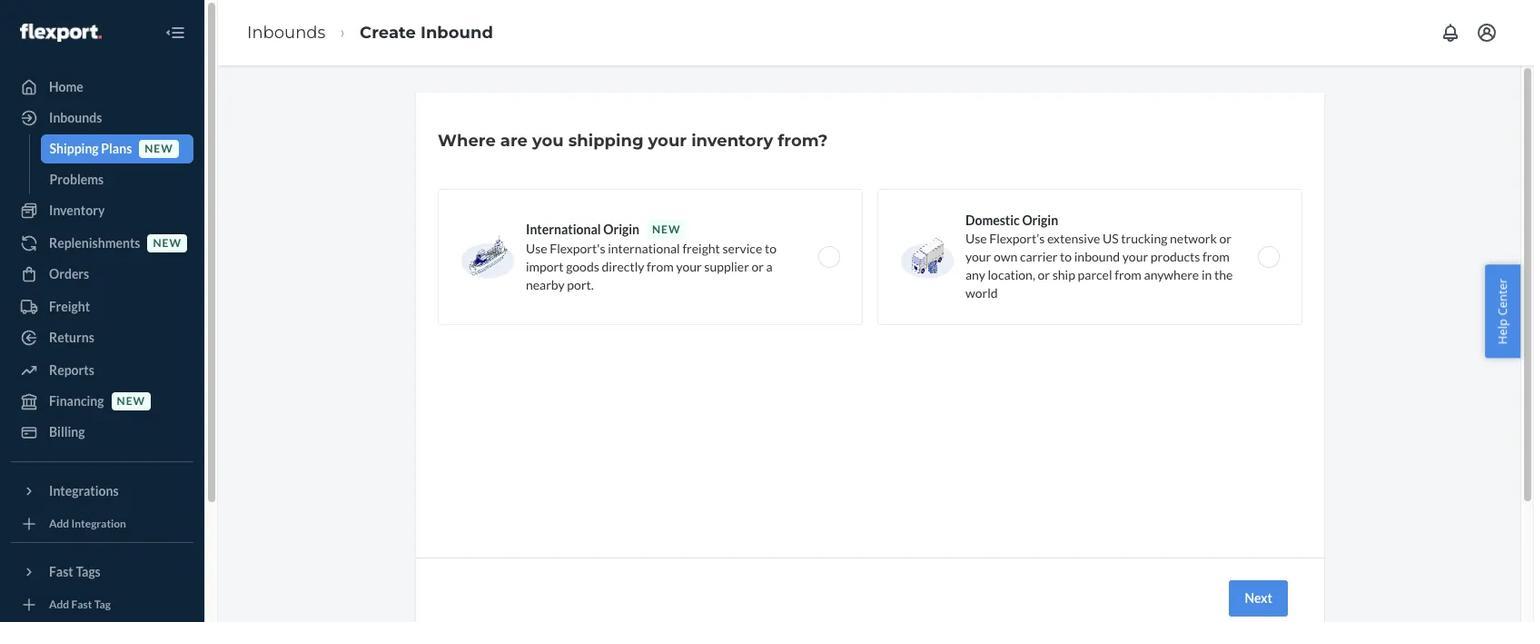 Task type: describe. For each thing, give the bounding box(es) containing it.
tag
[[94, 598, 111, 612]]

home link
[[11, 73, 194, 102]]

billing
[[49, 424, 85, 440]]

fast inside dropdown button
[[49, 564, 73, 580]]

import
[[526, 259, 564, 274]]

integration
[[71, 517, 126, 531]]

open account menu image
[[1477, 22, 1498, 44]]

carrier
[[1020, 249, 1058, 264]]

fast tags
[[49, 564, 101, 580]]

inbound
[[421, 22, 493, 42]]

1 vertical spatial fast
[[71, 598, 92, 612]]

use flexport's international freight service to import goods directly from your supplier or a nearby port.
[[526, 241, 777, 293]]

add integration link
[[11, 513, 194, 535]]

trucking
[[1122, 231, 1168, 246]]

problems link
[[40, 165, 194, 194]]

shipping
[[50, 141, 99, 156]]

freight
[[49, 299, 90, 314]]

returns link
[[11, 323, 194, 353]]

in
[[1202, 267, 1212, 283]]

problems
[[50, 172, 104, 187]]

new for international origin
[[652, 223, 681, 236]]

port.
[[567, 277, 594, 293]]

domestic
[[966, 213, 1020, 228]]

your down trucking
[[1123, 249, 1149, 264]]

home
[[49, 79, 83, 94]]

products
[[1151, 249, 1201, 264]]

new for replenishments
[[153, 237, 182, 250]]

new for shipping plans
[[145, 142, 173, 156]]

supplier
[[704, 259, 749, 274]]

use inside use flexport's international freight service to import goods directly from your supplier or a nearby port.
[[526, 241, 548, 256]]

add for add integration
[[49, 517, 69, 531]]

origin for domestic
[[1023, 213, 1059, 228]]

2 horizontal spatial from
[[1203, 249, 1230, 264]]

you
[[532, 131, 564, 151]]

from inside use flexport's international freight service to import goods directly from your supplier or a nearby port.
[[647, 259, 674, 274]]

international
[[526, 222, 601, 237]]

create inbound
[[360, 22, 493, 42]]

breadcrumbs navigation
[[233, 6, 508, 59]]

plans
[[101, 141, 132, 156]]

new for financing
[[117, 395, 145, 408]]

goods
[[566, 259, 600, 274]]

returns
[[49, 330, 94, 345]]

fast tags button
[[11, 558, 194, 587]]

close navigation image
[[164, 22, 186, 44]]

network
[[1170, 231, 1217, 246]]

your right shipping
[[648, 131, 687, 151]]

or inside use flexport's international freight service to import goods directly from your supplier or a nearby port.
[[752, 259, 764, 274]]

replenishments
[[49, 235, 140, 251]]

0 horizontal spatial inbounds link
[[11, 104, 194, 133]]

your up any
[[966, 249, 992, 264]]

financing
[[49, 393, 104, 409]]

where are you shipping your inventory from?
[[438, 131, 828, 151]]

create
[[360, 22, 416, 42]]

freight
[[683, 241, 720, 256]]

world
[[966, 285, 998, 301]]

inbounds inside breadcrumbs navigation
[[247, 22, 326, 42]]

a
[[767, 259, 773, 274]]

us
[[1103, 231, 1119, 246]]

next button
[[1230, 581, 1288, 617]]

any
[[966, 267, 986, 283]]



Task type: locate. For each thing, give the bounding box(es) containing it.
new
[[145, 142, 173, 156], [652, 223, 681, 236], [153, 237, 182, 250], [117, 395, 145, 408]]

tags
[[76, 564, 101, 580]]

to up the a
[[765, 241, 777, 256]]

where
[[438, 131, 496, 151]]

0 horizontal spatial origin
[[604, 222, 640, 237]]

own
[[994, 249, 1018, 264]]

center
[[1495, 278, 1511, 315]]

nearby
[[526, 277, 565, 293]]

add down fast tags
[[49, 598, 69, 612]]

1 vertical spatial inbounds link
[[11, 104, 194, 133]]

fast left tags
[[49, 564, 73, 580]]

international
[[608, 241, 680, 256]]

international origin
[[526, 222, 640, 237]]

1 vertical spatial inbounds
[[49, 110, 102, 125]]

0 vertical spatial inbounds
[[247, 22, 326, 42]]

0 horizontal spatial from
[[647, 259, 674, 274]]

1 horizontal spatial from
[[1115, 267, 1142, 283]]

flexport logo image
[[20, 23, 102, 42]]

anywhere
[[1144, 267, 1200, 283]]

shipping plans
[[50, 141, 132, 156]]

domestic origin use flexport's extensive us trucking network or your own carrier to inbound your products from any location, or ship parcel from anywhere in the world
[[966, 213, 1233, 301]]

origin up international
[[604, 222, 640, 237]]

your down freight
[[676, 259, 702, 274]]

help
[[1495, 318, 1511, 344]]

fast left tag
[[71, 598, 92, 612]]

extensive
[[1048, 231, 1101, 246]]

orders link
[[11, 260, 194, 289]]

ship
[[1053, 267, 1076, 283]]

origin for international
[[604, 222, 640, 237]]

add fast tag
[[49, 598, 111, 612]]

are
[[501, 131, 528, 151]]

0 horizontal spatial inbounds
[[49, 110, 102, 125]]

use
[[966, 231, 987, 246], [526, 241, 548, 256]]

your inside use flexport's international freight service to import goods directly from your supplier or a nearby port.
[[676, 259, 702, 274]]

0 horizontal spatial use
[[526, 241, 548, 256]]

add for add fast tag
[[49, 598, 69, 612]]

or left the a
[[752, 259, 764, 274]]

create inbound link
[[360, 22, 493, 42]]

shipping
[[569, 131, 644, 151]]

1 horizontal spatial or
[[1038, 267, 1050, 283]]

origin up flexport's
[[1023, 213, 1059, 228]]

add integration
[[49, 517, 126, 531]]

billing link
[[11, 418, 194, 447]]

or right the network
[[1220, 231, 1232, 246]]

2 add from the top
[[49, 598, 69, 612]]

use down domestic
[[966, 231, 987, 246]]

use inside the domestic origin use flexport's extensive us trucking network or your own carrier to inbound your products from any location, or ship parcel from anywhere in the world
[[966, 231, 987, 246]]

1 horizontal spatial origin
[[1023, 213, 1059, 228]]

2 horizontal spatial or
[[1220, 231, 1232, 246]]

from?
[[778, 131, 828, 151]]

your
[[648, 131, 687, 151], [966, 249, 992, 264], [1123, 249, 1149, 264], [676, 259, 702, 274]]

the
[[1215, 267, 1233, 283]]

from right parcel
[[1115, 267, 1142, 283]]

origin inside the domestic origin use flexport's extensive us trucking network or your own carrier to inbound your products from any location, or ship parcel from anywhere in the world
[[1023, 213, 1059, 228]]

inbounds link
[[247, 22, 326, 42], [11, 104, 194, 133]]

reports
[[49, 363, 94, 378]]

inventory
[[49, 203, 105, 218]]

1 horizontal spatial use
[[966, 231, 987, 246]]

fast
[[49, 564, 73, 580], [71, 598, 92, 612]]

service
[[723, 241, 763, 256]]

1 horizontal spatial to
[[1060, 249, 1072, 264]]

next
[[1245, 591, 1273, 606]]

0 vertical spatial add
[[49, 517, 69, 531]]

1 horizontal spatial inbounds link
[[247, 22, 326, 42]]

parcel
[[1078, 267, 1113, 283]]

directly
[[602, 259, 645, 274]]

0 vertical spatial fast
[[49, 564, 73, 580]]

0 horizontal spatial or
[[752, 259, 764, 274]]

freight link
[[11, 293, 194, 322]]

new down reports link
[[117, 395, 145, 408]]

use up import
[[526, 241, 548, 256]]

reports link
[[11, 356, 194, 385]]

orders
[[49, 266, 89, 282]]

integrations
[[49, 483, 119, 499]]

integrations button
[[11, 477, 194, 506]]

to up ship
[[1060, 249, 1072, 264]]

new right plans
[[145, 142, 173, 156]]

new up orders 'link'
[[153, 237, 182, 250]]

1 horizontal spatial inbounds
[[247, 22, 326, 42]]

0 vertical spatial inbounds link
[[247, 22, 326, 42]]

1 vertical spatial add
[[49, 598, 69, 612]]

add left 'integration'
[[49, 517, 69, 531]]

to
[[765, 241, 777, 256], [1060, 249, 1072, 264]]

to inside use flexport's international freight service to import goods directly from your supplier or a nearby port.
[[765, 241, 777, 256]]

to inside the domestic origin use flexport's extensive us trucking network or your own carrier to inbound your products from any location, or ship parcel from anywhere in the world
[[1060, 249, 1072, 264]]

open notifications image
[[1440, 22, 1462, 44]]

inventory link
[[11, 196, 194, 225]]

from down international
[[647, 259, 674, 274]]

0 horizontal spatial to
[[765, 241, 777, 256]]

help center button
[[1486, 265, 1521, 358]]

add fast tag link
[[11, 594, 194, 616]]

flexport's
[[990, 231, 1045, 246]]

inbound
[[1075, 249, 1121, 264]]

1 add from the top
[[49, 517, 69, 531]]

or
[[1220, 231, 1232, 246], [752, 259, 764, 274], [1038, 267, 1050, 283]]

inbounds
[[247, 22, 326, 42], [49, 110, 102, 125]]

from
[[1203, 249, 1230, 264], [647, 259, 674, 274], [1115, 267, 1142, 283]]

new up international
[[652, 223, 681, 236]]

inventory
[[692, 131, 773, 151]]

flexport's
[[550, 241, 606, 256]]

help center
[[1495, 278, 1511, 344]]

or down carrier
[[1038, 267, 1050, 283]]

origin
[[1023, 213, 1059, 228], [604, 222, 640, 237]]

add
[[49, 517, 69, 531], [49, 598, 69, 612]]

location,
[[988, 267, 1036, 283]]

from up "the"
[[1203, 249, 1230, 264]]



Task type: vqa. For each thing, say whether or not it's contained in the screenshot.
Amazon for address
no



